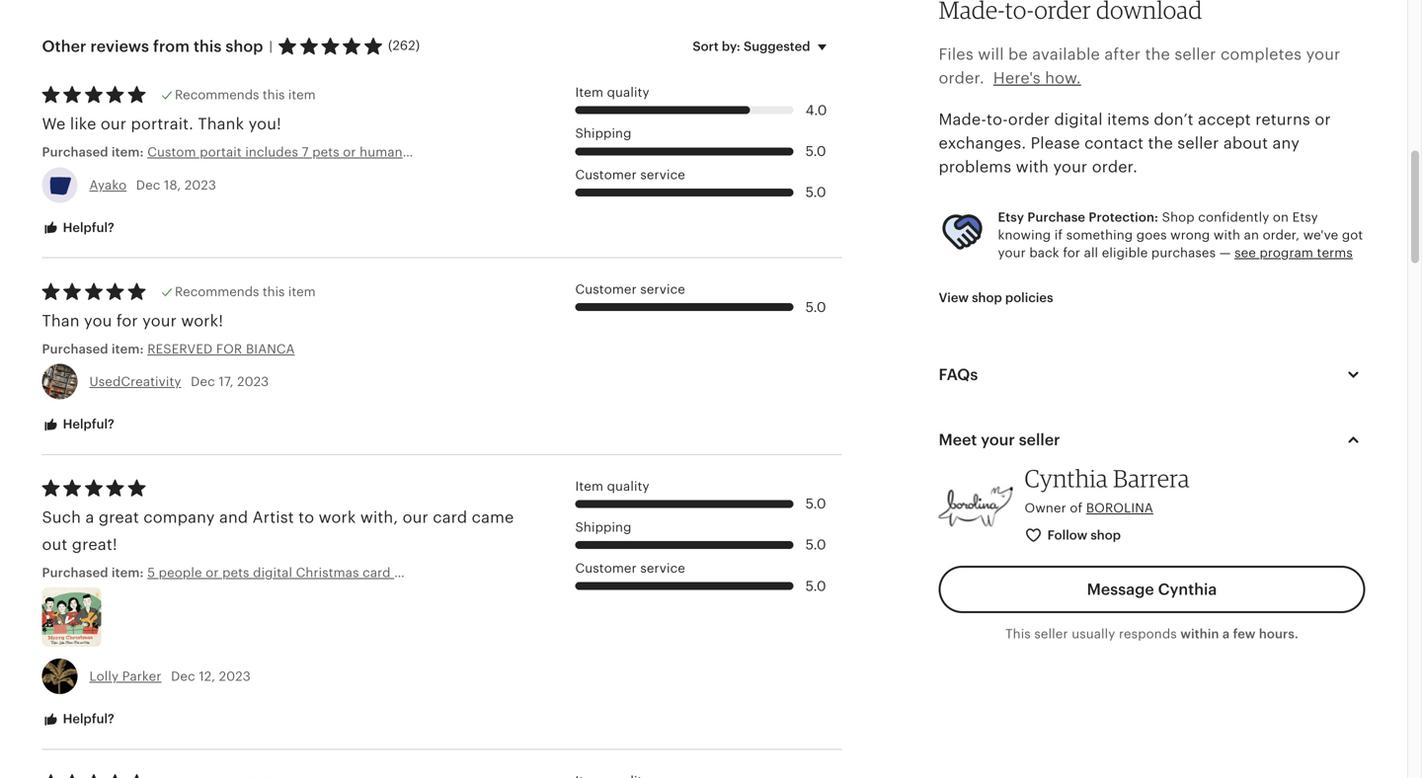 Task type: locate. For each thing, give the bounding box(es) containing it.
seller inside files will be available after the seller completes your order.
[[1175, 45, 1217, 63]]

2 vertical spatial service
[[641, 561, 686, 576]]

a left the 'few'
[[1223, 627, 1231, 642]]

2 recommends from the top
[[175, 285, 259, 299]]

see
[[1235, 246, 1257, 261]]

1 5.0 from the top
[[806, 144, 827, 159]]

2 5.0 from the top
[[806, 185, 827, 200]]

1 vertical spatial quality
[[607, 479, 650, 494]]

1 vertical spatial shop
[[972, 290, 1003, 305]]

sort by: suggested
[[693, 39, 811, 54]]

on
[[1274, 210, 1290, 225]]

purchased item:
[[42, 145, 147, 160], [42, 566, 147, 581]]

2023 right "17,"
[[237, 375, 269, 389]]

purchased for such
[[42, 566, 108, 581]]

2 recommends this item from the top
[[175, 285, 316, 299]]

wrong
[[1171, 228, 1211, 243]]

2 helpful? button from the top
[[27, 407, 129, 443]]

etsy up we've
[[1293, 210, 1319, 225]]

lolly parker link
[[89, 670, 162, 684]]

1 horizontal spatial with
[[1214, 228, 1241, 243]]

etsy
[[999, 210, 1025, 225], [1293, 210, 1319, 225]]

purchased item: down great!
[[42, 566, 147, 581]]

0 vertical spatial item
[[576, 85, 604, 100]]

1 purchased from the top
[[42, 145, 108, 160]]

0 vertical spatial the
[[1146, 45, 1171, 63]]

purchased down like
[[42, 145, 108, 160]]

purchased
[[42, 145, 108, 160], [42, 342, 108, 357], [42, 566, 108, 581]]

2023 right 12,
[[219, 670, 251, 684]]

1 vertical spatial recommends
[[175, 285, 259, 299]]

0 vertical spatial our
[[101, 115, 127, 133]]

company
[[144, 509, 215, 527]]

helpful? down ayako link
[[60, 220, 114, 235]]

parker
[[122, 670, 162, 684]]

dec left 12,
[[171, 670, 195, 684]]

order. down contact
[[1093, 158, 1138, 176]]

items
[[1108, 111, 1150, 128]]

follow shop
[[1048, 528, 1122, 543]]

helpful? button down ayako link
[[27, 210, 129, 247]]

seller inside 'made-to-order digital items don't accept returns or exchanges. please contact the seller about any problems with your order.'
[[1178, 134, 1220, 152]]

purchased for we
[[42, 145, 108, 160]]

1 vertical spatial recommends this item
[[175, 285, 316, 299]]

your up purchased item: reserved for bianca
[[142, 312, 177, 330]]

0 horizontal spatial our
[[101, 115, 127, 133]]

quality for such a great company and artist to work with, our card came out great!
[[607, 479, 650, 494]]

3 purchased from the top
[[42, 566, 108, 581]]

3 customer from the top
[[576, 561, 637, 576]]

1 customer from the top
[[576, 167, 637, 182]]

exchanges.
[[939, 134, 1027, 152]]

your right completes
[[1307, 45, 1341, 63]]

0 vertical spatial helpful?
[[60, 220, 114, 235]]

this
[[194, 38, 222, 55], [263, 88, 285, 102], [263, 285, 285, 299]]

dec left "17,"
[[191, 375, 215, 389]]

1 vertical spatial customer
[[576, 282, 637, 297]]

1 horizontal spatial our
[[403, 509, 429, 527]]

2 helpful? from the top
[[60, 417, 114, 432]]

0 vertical spatial dec
[[136, 178, 161, 192]]

your down knowing
[[999, 246, 1026, 261]]

recommends for work!
[[175, 285, 259, 299]]

cynthia up within
[[1159, 581, 1218, 599]]

your down please
[[1054, 158, 1088, 176]]

0 vertical spatial cynthia
[[1025, 464, 1109, 493]]

this up bianca
[[263, 285, 285, 299]]

1 service from the top
[[641, 167, 686, 182]]

1 vertical spatial for
[[117, 312, 138, 330]]

such a great company and artist to work with, our card came out great!
[[42, 509, 514, 554]]

seller up owner
[[1019, 431, 1061, 449]]

helpful? down 'usedcreativity' link
[[60, 417, 114, 432]]

2 vertical spatial item:
[[112, 566, 144, 581]]

from
[[153, 38, 190, 55]]

item for we like our portrait. thank you!
[[576, 85, 604, 100]]

service
[[641, 167, 686, 182], [641, 282, 686, 297], [641, 561, 686, 576]]

1 horizontal spatial order.
[[1093, 158, 1138, 176]]

we've
[[1304, 228, 1339, 243]]

item quality for such a great company and artist to work with, our card came out great!
[[576, 479, 650, 494]]

order. down the files
[[939, 69, 985, 87]]

your inside 'made-to-order digital items don't accept returns or exchanges. please contact the seller about any problems with your order.'
[[1054, 158, 1088, 176]]

0 vertical spatial for
[[1064, 246, 1081, 261]]

5 5.0 from the top
[[806, 538, 827, 553]]

goes
[[1137, 228, 1168, 243]]

seller right "this"
[[1035, 627, 1069, 642]]

for left 'all'
[[1064, 246, 1081, 261]]

seller
[[1175, 45, 1217, 63], [1178, 134, 1220, 152], [1019, 431, 1061, 449], [1035, 627, 1069, 642]]

like
[[70, 115, 96, 133]]

with down please
[[1016, 158, 1049, 176]]

see program terms link
[[1235, 246, 1354, 261]]

1 vertical spatial with
[[1214, 228, 1241, 243]]

with
[[1016, 158, 1049, 176], [1214, 228, 1241, 243]]

1 shipping from the top
[[576, 126, 632, 141]]

3 item: from the top
[[112, 566, 144, 581]]

2023 for work!
[[237, 375, 269, 389]]

the inside files will be available after the seller completes your order.
[[1146, 45, 1171, 63]]

1 horizontal spatial shop
[[972, 290, 1003, 305]]

meet your seller
[[939, 431, 1061, 449]]

purchased down great!
[[42, 566, 108, 581]]

reviews
[[90, 38, 149, 55]]

1 vertical spatial cynthia
[[1159, 581, 1218, 599]]

1 customer service from the top
[[576, 167, 686, 182]]

1 recommends this item from the top
[[175, 88, 316, 102]]

purchased item: for a
[[42, 566, 147, 581]]

1 horizontal spatial for
[[1064, 246, 1081, 261]]

reserved
[[147, 342, 213, 357]]

3 helpful? from the top
[[60, 712, 114, 727]]

0 vertical spatial purchased item:
[[42, 145, 147, 160]]

2 vertical spatial helpful? button
[[27, 702, 129, 738]]

etsy inside shop confidently on etsy knowing if something goes wrong with an order, we've got your back for all eligible purchases —
[[1293, 210, 1319, 225]]

3 customer service from the top
[[576, 561, 686, 576]]

digital
[[1055, 111, 1103, 128]]

knowing
[[999, 228, 1052, 243]]

2 vertical spatial customer service
[[576, 561, 686, 576]]

purchased item: down like
[[42, 145, 147, 160]]

1 vertical spatial helpful? button
[[27, 407, 129, 443]]

purchased down than
[[42, 342, 108, 357]]

this up you!
[[263, 88, 285, 102]]

item
[[576, 85, 604, 100], [576, 479, 604, 494]]

2 item quality from the top
[[576, 479, 650, 494]]

0 vertical spatial helpful? button
[[27, 210, 129, 247]]

helpful? button for like
[[27, 210, 129, 247]]

2 vertical spatial customer
[[576, 561, 637, 576]]

item for we like our portrait. thank you!
[[288, 88, 316, 102]]

17,
[[219, 375, 234, 389]]

2 vertical spatial purchased
[[42, 566, 108, 581]]

view shop policies button
[[924, 280, 1069, 316]]

0 horizontal spatial cynthia
[[1025, 464, 1109, 493]]

2 vertical spatial this
[[263, 285, 285, 299]]

0 vertical spatial shipping
[[576, 126, 632, 141]]

item: down great!
[[112, 566, 144, 581]]

1 vertical spatial purchased item:
[[42, 566, 147, 581]]

your inside 'dropdown button'
[[981, 431, 1016, 449]]

a up great!
[[85, 509, 94, 527]]

0 vertical spatial purchased
[[42, 145, 108, 160]]

1 vertical spatial shipping
[[576, 520, 632, 535]]

ayako dec 18, 2023
[[89, 178, 216, 192]]

helpful? for like
[[60, 220, 114, 235]]

1 vertical spatial helpful?
[[60, 417, 114, 432]]

dec for your
[[191, 375, 215, 389]]

1 vertical spatial item
[[576, 479, 604, 494]]

for inside shop confidently on etsy knowing if something goes wrong with an order, we've got your back for all eligible purchases —
[[1064, 246, 1081, 261]]

2 vertical spatial shop
[[1091, 528, 1122, 543]]

your
[[1307, 45, 1341, 63], [1054, 158, 1088, 176], [999, 246, 1026, 261], [142, 312, 177, 330], [981, 431, 1016, 449]]

shop left |
[[226, 38, 263, 55]]

2 vertical spatial helpful?
[[60, 712, 114, 727]]

helpful?
[[60, 220, 114, 235], [60, 417, 114, 432], [60, 712, 114, 727]]

1 vertical spatial item:
[[112, 342, 144, 357]]

seller down the don't
[[1178, 134, 1220, 152]]

recommends this item up you!
[[175, 88, 316, 102]]

your right meet
[[981, 431, 1016, 449]]

cynthia barrera image
[[939, 470, 1013, 544]]

0 vertical spatial recommends
[[175, 88, 259, 102]]

customer service
[[576, 167, 686, 182], [576, 282, 686, 297], [576, 561, 686, 576]]

dec for portrait.
[[136, 178, 161, 192]]

1 vertical spatial the
[[1149, 134, 1174, 152]]

seller left completes
[[1175, 45, 1217, 63]]

confidently
[[1199, 210, 1270, 225]]

cynthia up of
[[1025, 464, 1109, 493]]

don't
[[1155, 111, 1194, 128]]

quality for we like our portrait. thank you!
[[607, 85, 650, 100]]

0 vertical spatial customer
[[576, 167, 637, 182]]

program
[[1260, 246, 1314, 261]]

made-to-order digital items don't accept returns or exchanges. please contact the seller about any problems with your order.
[[939, 111, 1332, 176]]

6 5.0 from the top
[[806, 579, 827, 594]]

item: up ayako link
[[112, 145, 144, 160]]

0 horizontal spatial order.
[[939, 69, 985, 87]]

recommends this item
[[175, 88, 316, 102], [175, 285, 316, 299]]

1 vertical spatial dec
[[191, 375, 215, 389]]

2 quality from the top
[[607, 479, 650, 494]]

item: for our
[[112, 145, 144, 160]]

card
[[433, 509, 468, 527]]

follow
[[1048, 528, 1088, 543]]

0 vertical spatial item quality
[[576, 85, 650, 100]]

to
[[299, 509, 314, 527]]

2 item from the top
[[576, 479, 604, 494]]

0 vertical spatial a
[[85, 509, 94, 527]]

the inside 'made-to-order digital items don't accept returns or exchanges. please contact the seller about any problems with your order.'
[[1149, 134, 1174, 152]]

helpful? button down lolly
[[27, 702, 129, 738]]

1 horizontal spatial a
[[1223, 627, 1231, 642]]

1 helpful? button from the top
[[27, 210, 129, 247]]

0 horizontal spatial shop
[[226, 38, 263, 55]]

1 horizontal spatial cynthia
[[1159, 581, 1218, 599]]

recommends
[[175, 88, 259, 102], [175, 285, 259, 299]]

1 vertical spatial this
[[263, 88, 285, 102]]

etsy up knowing
[[999, 210, 1025, 225]]

1 horizontal spatial etsy
[[1293, 210, 1319, 225]]

here's
[[994, 69, 1041, 87]]

2023 for thank
[[185, 178, 216, 192]]

1 vertical spatial purchased
[[42, 342, 108, 357]]

recommends for thank
[[175, 88, 259, 102]]

0 horizontal spatial etsy
[[999, 210, 1025, 225]]

item: down than you for your work!
[[112, 342, 144, 357]]

helpful? down lolly
[[60, 712, 114, 727]]

other reviews from this shop |
[[42, 38, 273, 55]]

|
[[269, 39, 273, 54]]

1 item from the top
[[576, 85, 604, 100]]

item quality for we like our portrait. thank you!
[[576, 85, 650, 100]]

2 item from the top
[[288, 285, 316, 299]]

recommends this item up work!
[[175, 285, 316, 299]]

1 item: from the top
[[112, 145, 144, 160]]

1 quality from the top
[[607, 85, 650, 100]]

see program terms
[[1235, 246, 1354, 261]]

view
[[939, 290, 969, 305]]

this right from
[[194, 38, 222, 55]]

2023 right 18, at the top left
[[185, 178, 216, 192]]

0 vertical spatial with
[[1016, 158, 1049, 176]]

problems
[[939, 158, 1012, 176]]

with up the — on the right top
[[1214, 228, 1241, 243]]

shipping for we like our portrait. thank you!
[[576, 126, 632, 141]]

1 item from the top
[[288, 88, 316, 102]]

0 vertical spatial item
[[288, 88, 316, 102]]

recommends this item for work!
[[175, 285, 316, 299]]

2023
[[185, 178, 216, 192], [237, 375, 269, 389], [219, 670, 251, 684]]

shop down borolina
[[1091, 528, 1122, 543]]

item for than you for your work!
[[288, 285, 316, 299]]

usedcreativity dec 17, 2023
[[89, 375, 269, 389]]

ayako link
[[89, 178, 127, 192]]

for right you
[[117, 312, 138, 330]]

2 purchased item: from the top
[[42, 566, 147, 581]]

0 vertical spatial customer service
[[576, 167, 686, 182]]

meet
[[939, 431, 978, 449]]

this for work!
[[263, 285, 285, 299]]

0 vertical spatial item:
[[112, 145, 144, 160]]

and
[[219, 509, 248, 527]]

1 recommends from the top
[[175, 88, 259, 102]]

shop right the view
[[972, 290, 1003, 305]]

made-
[[939, 111, 987, 128]]

0 horizontal spatial a
[[85, 509, 94, 527]]

1 vertical spatial customer service
[[576, 282, 686, 297]]

purchases
[[1152, 246, 1217, 261]]

recommends up work!
[[175, 285, 259, 299]]

1 vertical spatial 2023
[[237, 375, 269, 389]]

recommends up thank
[[175, 88, 259, 102]]

1 item quality from the top
[[576, 85, 650, 100]]

0 vertical spatial quality
[[607, 85, 650, 100]]

our right like
[[101, 115, 127, 133]]

dec left 18, at the top left
[[136, 178, 161, 192]]

0 vertical spatial service
[[641, 167, 686, 182]]

helpful? button down 'usedcreativity' link
[[27, 407, 129, 443]]

the right after
[[1146, 45, 1171, 63]]

helpful? for you
[[60, 417, 114, 432]]

our left card on the left of page
[[403, 509, 429, 527]]

order. inside 'made-to-order digital items don't accept returns or exchanges. please contact the seller about any problems with your order.'
[[1093, 158, 1138, 176]]

1 vertical spatial item quality
[[576, 479, 650, 494]]

0 vertical spatial order.
[[939, 69, 985, 87]]

1 vertical spatial service
[[641, 282, 686, 297]]

1 vertical spatial item
[[288, 285, 316, 299]]

1 etsy from the left
[[999, 210, 1025, 225]]

great
[[99, 509, 139, 527]]

or
[[1316, 111, 1332, 128]]

sort
[[693, 39, 719, 54]]

1 purchased item: from the top
[[42, 145, 147, 160]]

0 vertical spatial recommends this item
[[175, 88, 316, 102]]

1 vertical spatial order.
[[1093, 158, 1138, 176]]

2 customer from the top
[[576, 282, 637, 297]]

1 helpful? from the top
[[60, 220, 114, 235]]

2 shipping from the top
[[576, 520, 632, 535]]

2 customer service from the top
[[576, 282, 686, 297]]

0 horizontal spatial with
[[1016, 158, 1049, 176]]

3 helpful? button from the top
[[27, 702, 129, 738]]

with inside shop confidently on etsy knowing if something goes wrong with an order, we've got your back for all eligible purchases —
[[1214, 228, 1241, 243]]

borolina
[[1087, 501, 1154, 516]]

a
[[85, 509, 94, 527], [1223, 627, 1231, 642]]

3 service from the top
[[641, 561, 686, 576]]

view details of this review photo by lolly parker image
[[42, 588, 101, 647]]

faqs button
[[921, 351, 1384, 399]]

the down the don't
[[1149, 134, 1174, 152]]

you
[[84, 312, 112, 330]]

1 vertical spatial our
[[403, 509, 429, 527]]

2 etsy from the left
[[1293, 210, 1319, 225]]

0 vertical spatial 2023
[[185, 178, 216, 192]]

faqs
[[939, 366, 979, 384]]

sort by: suggested button
[[678, 26, 849, 67]]

2 horizontal spatial shop
[[1091, 528, 1122, 543]]

eligible
[[1102, 246, 1149, 261]]



Task type: vqa. For each thing, say whether or not it's contained in the screenshot.
4.0
yes



Task type: describe. For each thing, give the bounding box(es) containing it.
here's how. link
[[994, 69, 1082, 87]]

customer for such a great company and artist to work with, our card came out great!
[[576, 561, 637, 576]]

this seller usually responds within a few hours.
[[1006, 627, 1299, 642]]

12,
[[199, 670, 216, 684]]

returns
[[1256, 111, 1311, 128]]

0 vertical spatial this
[[194, 38, 222, 55]]

message cynthia button
[[939, 566, 1366, 614]]

your inside shop confidently on etsy knowing if something goes wrong with an order, we've got your back for all eligible purchases —
[[999, 246, 1026, 261]]

recommends this item for thank
[[175, 88, 316, 102]]

completes
[[1221, 45, 1303, 63]]

we like our portrait. thank you!
[[42, 115, 282, 133]]

be
[[1009, 45, 1029, 63]]

to-
[[987, 111, 1009, 128]]

files
[[939, 45, 974, 63]]

available
[[1033, 45, 1101, 63]]

1 vertical spatial a
[[1223, 627, 1231, 642]]

about
[[1224, 134, 1269, 152]]

protection:
[[1089, 210, 1159, 225]]

policies
[[1006, 290, 1054, 305]]

you!
[[249, 115, 282, 133]]

other
[[42, 38, 86, 55]]

please
[[1031, 134, 1081, 152]]

shop for follow shop
[[1091, 528, 1122, 543]]

how.
[[1046, 69, 1082, 87]]

great!
[[72, 536, 117, 554]]

2 purchased from the top
[[42, 342, 108, 357]]

purchased item: reserved for bianca
[[42, 342, 295, 357]]

for
[[216, 342, 242, 357]]

item: for great
[[112, 566, 144, 581]]

out
[[42, 536, 68, 554]]

(262)
[[388, 38, 420, 53]]

customer service for we like our portrait. thank you!
[[576, 167, 686, 182]]

order. inside files will be available after the seller completes your order.
[[939, 69, 985, 87]]

bianca
[[246, 342, 295, 357]]

usedcreativity
[[89, 375, 181, 389]]

files will be available after the seller completes your order.
[[939, 45, 1341, 87]]

of
[[1071, 501, 1083, 516]]

seller inside 'dropdown button'
[[1019, 431, 1061, 449]]

if
[[1055, 228, 1063, 243]]

barrera
[[1114, 464, 1190, 493]]

such
[[42, 509, 81, 527]]

reserved for bianca link
[[147, 340, 414, 358]]

service for such a great company and artist to work with, our card came out great!
[[641, 561, 686, 576]]

etsy purchase protection:
[[999, 210, 1159, 225]]

work!
[[181, 312, 224, 330]]

lolly
[[89, 670, 119, 684]]

within
[[1181, 627, 1220, 642]]

accept
[[1199, 111, 1252, 128]]

borolina link
[[1087, 501, 1154, 516]]

artist
[[253, 509, 294, 527]]

message
[[1088, 581, 1155, 599]]

18,
[[164, 178, 181, 192]]

meet your seller button
[[921, 417, 1384, 464]]

2 item: from the top
[[112, 342, 144, 357]]

here's how.
[[994, 69, 1082, 87]]

cynthia barrera owner of borolina
[[1025, 464, 1190, 516]]

back
[[1030, 246, 1060, 261]]

shop for view shop policies
[[972, 290, 1003, 305]]

this for thank
[[263, 88, 285, 102]]

something
[[1067, 228, 1134, 243]]

cynthia inside message cynthia button
[[1159, 581, 1218, 599]]

2 vertical spatial 2023
[[219, 670, 251, 684]]

terms
[[1318, 246, 1354, 261]]

view shop policies
[[939, 290, 1054, 305]]

your inside files will be available after the seller completes your order.
[[1307, 45, 1341, 63]]

any
[[1273, 134, 1300, 152]]

than
[[42, 312, 80, 330]]

we
[[42, 115, 66, 133]]

shop
[[1163, 210, 1195, 225]]

portrait.
[[131, 115, 194, 133]]

4 5.0 from the top
[[806, 497, 827, 512]]

2 service from the top
[[641, 282, 686, 297]]

message cynthia
[[1088, 581, 1218, 599]]

with,
[[361, 509, 398, 527]]

responds
[[1120, 627, 1178, 642]]

came
[[472, 509, 514, 527]]

lolly parker dec 12, 2023
[[89, 670, 251, 684]]

purchase
[[1028, 210, 1086, 225]]

will
[[979, 45, 1005, 63]]

—
[[1220, 246, 1232, 261]]

order
[[1009, 111, 1051, 128]]

0 vertical spatial shop
[[226, 38, 263, 55]]

after
[[1105, 45, 1141, 63]]

customer service for such a great company and artist to work with, our card came out great!
[[576, 561, 686, 576]]

helpful? button for you
[[27, 407, 129, 443]]

order,
[[1263, 228, 1300, 243]]

few
[[1234, 627, 1256, 642]]

purchased item: for like
[[42, 145, 147, 160]]

item for such a great company and artist to work with, our card came out great!
[[576, 479, 604, 494]]

a inside such a great company and artist to work with, our card came out great!
[[85, 509, 94, 527]]

0 horizontal spatial for
[[117, 312, 138, 330]]

shop confidently on etsy knowing if something goes wrong with an order, we've got your back for all eligible purchases —
[[999, 210, 1364, 261]]

service for we like our portrait. thank you!
[[641, 167, 686, 182]]

shipping for such a great company and artist to work with, our card came out great!
[[576, 520, 632, 535]]

than you for your work!
[[42, 312, 224, 330]]

with inside 'made-to-order digital items don't accept returns or exchanges. please contact the seller about any problems with your order.'
[[1016, 158, 1049, 176]]

our inside such a great company and artist to work with, our card came out great!
[[403, 509, 429, 527]]

2 vertical spatial dec
[[171, 670, 195, 684]]

this
[[1006, 627, 1031, 642]]

hours.
[[1260, 627, 1299, 642]]

3 5.0 from the top
[[806, 300, 827, 315]]

an
[[1245, 228, 1260, 243]]

contact
[[1085, 134, 1144, 152]]

usually
[[1072, 627, 1116, 642]]

customer for we like our portrait. thank you!
[[576, 167, 637, 182]]

thank
[[198, 115, 244, 133]]

cynthia inside "cynthia barrera owner of borolina"
[[1025, 464, 1109, 493]]

usedcreativity link
[[89, 375, 181, 389]]

owner
[[1025, 501, 1067, 516]]



